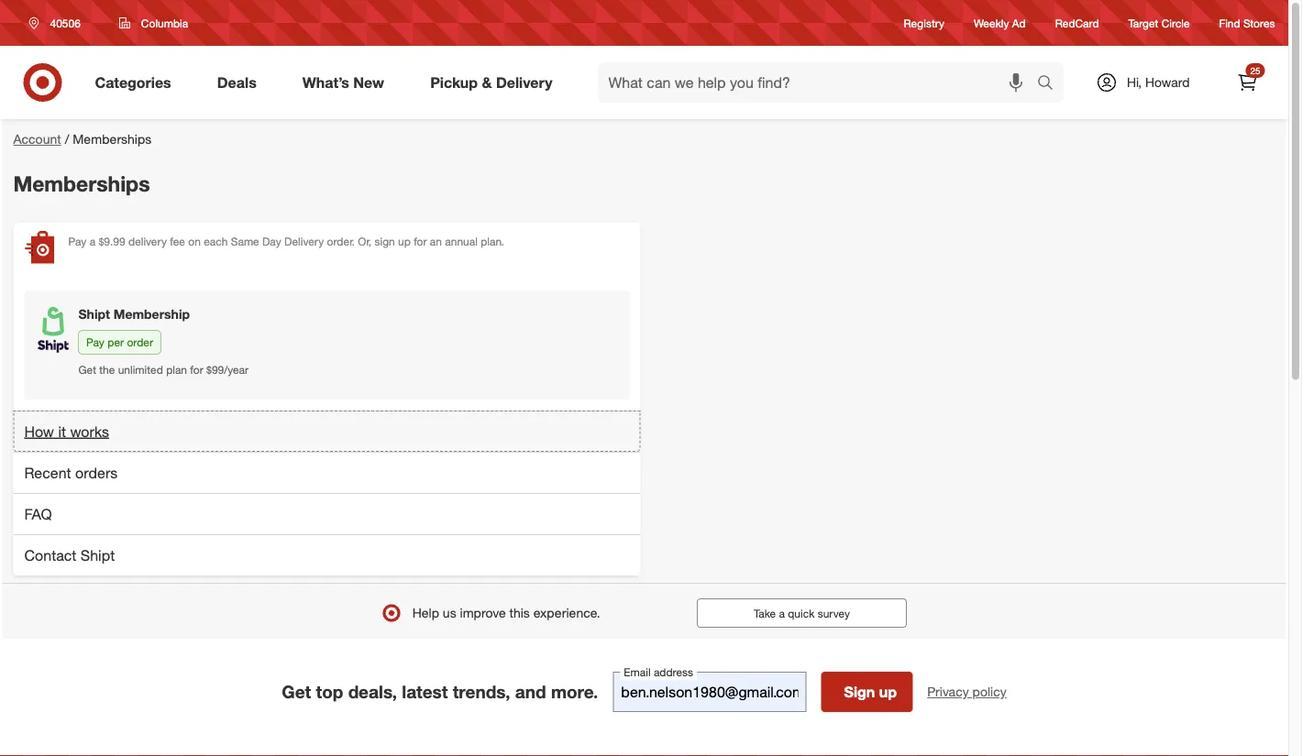 Task type: vqa. For each thing, say whether or not it's contained in the screenshot.
Account
yes



Task type: describe. For each thing, give the bounding box(es) containing it.
privacy policy link
[[928, 683, 1007, 702]]

privacy policy
[[928, 684, 1007, 700]]

weekly ad
[[974, 16, 1026, 30]]

help
[[413, 605, 439, 621]]

pickup
[[430, 73, 478, 91]]

shipt membership
[[78, 306, 190, 322]]

0 vertical spatial for
[[414, 235, 427, 248]]

each
[[204, 235, 228, 248]]

target circle
[[1129, 16, 1190, 30]]

new
[[354, 73, 385, 91]]

recent orders link
[[13, 452, 641, 493]]

same
[[231, 235, 259, 248]]

order
[[127, 336, 153, 350]]

works
[[70, 423, 109, 441]]

improve
[[460, 605, 506, 621]]

per
[[107, 336, 124, 350]]

redcard
[[1056, 16, 1100, 30]]

help us improve this experience.
[[413, 605, 601, 621]]

membership
[[114, 306, 190, 322]]

1 vertical spatial memberships
[[13, 171, 150, 196]]

get for get the unlimited plan for $99/year
[[78, 363, 96, 377]]

annual
[[445, 235, 478, 248]]

0 horizontal spatial for
[[190, 363, 203, 377]]

get for get top deals, latest trends, and more.
[[282, 682, 311, 703]]

registry link
[[904, 15, 945, 31]]

sign up button
[[821, 672, 913, 713]]

get the unlimited plan for $99/year
[[78, 363, 249, 377]]

25 link
[[1228, 62, 1268, 103]]

account
[[13, 131, 61, 147]]

pay for pay a $9.99 delivery fee on each same day delivery order. or, sign up for an annual plan.
[[68, 235, 87, 248]]

pay a $9.99 delivery fee on each same day delivery order. or, sign up for an annual plan.
[[68, 235, 504, 248]]

pay per order
[[86, 336, 153, 350]]

find stores link
[[1220, 15, 1276, 31]]

$9.99
[[99, 235, 125, 248]]

howard
[[1146, 74, 1190, 90]]

columbia button
[[107, 6, 200, 39]]

columbia
[[141, 16, 188, 30]]

account / memberships
[[13, 131, 152, 147]]

get top deals, latest trends, and more.
[[282, 682, 598, 703]]

deals link
[[202, 62, 280, 103]]

trends,
[[453, 682, 511, 703]]

weekly ad link
[[974, 15, 1026, 31]]

stores
[[1244, 16, 1276, 30]]

sign
[[375, 235, 395, 248]]

order.
[[327, 235, 355, 248]]

$99/year
[[206, 363, 249, 377]]

experience.
[[534, 605, 601, 621]]

weekly
[[974, 16, 1010, 30]]

0 horizontal spatial delivery
[[284, 235, 324, 248]]

sign up
[[845, 683, 897, 701]]

take a quick survey button
[[697, 599, 907, 628]]

&
[[482, 73, 492, 91]]

hi, howard
[[1127, 74, 1190, 90]]

faq
[[24, 505, 52, 523]]

day
[[262, 235, 281, 248]]

this
[[510, 605, 530, 621]]

target
[[1129, 16, 1159, 30]]

orders
[[75, 464, 118, 482]]

sign
[[845, 683, 876, 701]]

delivery
[[128, 235, 167, 248]]

privacy
[[928, 684, 969, 700]]



Task type: locate. For each thing, give the bounding box(es) containing it.
shipt right contact
[[81, 547, 115, 565]]

quick
[[788, 607, 815, 621]]

25
[[1251, 65, 1261, 76]]

up right sign
[[398, 235, 411, 248]]

memberships
[[73, 131, 152, 147], [13, 171, 150, 196]]

a
[[90, 235, 95, 248], [779, 607, 785, 621]]

fee
[[170, 235, 185, 248]]

What can we help you find? suggestions appear below search field
[[598, 62, 1042, 103]]

or,
[[358, 235, 372, 248]]

pay left $9.99
[[68, 235, 87, 248]]

more.
[[551, 682, 598, 703]]

1 vertical spatial delivery
[[284, 235, 324, 248]]

target circle link
[[1129, 15, 1190, 31]]

how it works
[[24, 423, 109, 441]]

memberships down account / memberships
[[13, 171, 150, 196]]

search button
[[1029, 62, 1073, 106]]

a right take
[[779, 607, 785, 621]]

survey
[[818, 607, 850, 621]]

how it works button
[[13, 411, 641, 452]]

get left top
[[282, 682, 311, 703]]

account link
[[13, 131, 61, 147]]

40506 button
[[17, 6, 100, 39]]

hi,
[[1127, 74, 1142, 90]]

0 vertical spatial pay
[[68, 235, 87, 248]]

contact shipt
[[24, 547, 115, 565]]

up
[[398, 235, 411, 248], [880, 683, 897, 701]]

1 vertical spatial pay
[[86, 336, 104, 350]]

memberships right /
[[73, 131, 152, 147]]

contact
[[24, 547, 77, 565]]

how
[[24, 423, 54, 441]]

it
[[58, 423, 66, 441]]

policy
[[973, 684, 1007, 700]]

a inside button
[[779, 607, 785, 621]]

/
[[65, 131, 69, 147]]

up inside 'button'
[[880, 683, 897, 701]]

what's
[[303, 73, 349, 91]]

up right sign at bottom right
[[880, 683, 897, 701]]

us
[[443, 605, 457, 621]]

take
[[754, 607, 776, 621]]

0 vertical spatial a
[[90, 235, 95, 248]]

delivery right day in the top left of the page
[[284, 235, 324, 248]]

pay left per
[[86, 336, 104, 350]]

plan.
[[481, 235, 504, 248]]

plan
[[166, 363, 187, 377]]

40506
[[50, 16, 81, 30]]

1 horizontal spatial for
[[414, 235, 427, 248]]

on
[[188, 235, 201, 248]]

categories link
[[79, 62, 194, 103]]

pickup & delivery
[[430, 73, 553, 91]]

faq link
[[13, 493, 641, 535]]

1 vertical spatial a
[[779, 607, 785, 621]]

get
[[78, 363, 96, 377], [282, 682, 311, 703]]

deals,
[[348, 682, 397, 703]]

pay
[[68, 235, 87, 248], [86, 336, 104, 350]]

find stores
[[1220, 16, 1276, 30]]

take a quick survey
[[754, 607, 850, 621]]

1 vertical spatial for
[[190, 363, 203, 377]]

top
[[316, 682, 343, 703]]

circle
[[1162, 16, 1190, 30]]

1 vertical spatial up
[[880, 683, 897, 701]]

1 horizontal spatial delivery
[[496, 73, 553, 91]]

find
[[1220, 16, 1241, 30]]

pay for pay per order
[[86, 336, 104, 350]]

latest
[[402, 682, 448, 703]]

search
[[1029, 75, 1073, 93]]

what's new link
[[287, 62, 407, 103]]

a left $9.99
[[90, 235, 95, 248]]

1 horizontal spatial get
[[282, 682, 311, 703]]

1 vertical spatial shipt
[[81, 547, 115, 565]]

0 horizontal spatial get
[[78, 363, 96, 377]]

shipt
[[78, 306, 110, 322], [81, 547, 115, 565]]

recent orders
[[24, 464, 118, 482]]

None text field
[[613, 672, 807, 713]]

the
[[99, 363, 115, 377]]

0 horizontal spatial a
[[90, 235, 95, 248]]

delivery right &
[[496, 73, 553, 91]]

0 horizontal spatial up
[[398, 235, 411, 248]]

delivery
[[496, 73, 553, 91], [284, 235, 324, 248]]

for
[[414, 235, 427, 248], [190, 363, 203, 377]]

0 vertical spatial up
[[398, 235, 411, 248]]

and
[[515, 682, 547, 703]]

deals
[[217, 73, 257, 91]]

categories
[[95, 73, 171, 91]]

1 horizontal spatial up
[[880, 683, 897, 701]]

0 vertical spatial delivery
[[496, 73, 553, 91]]

1 horizontal spatial a
[[779, 607, 785, 621]]

for right plan
[[190, 363, 203, 377]]

0 vertical spatial shipt
[[78, 306, 110, 322]]

recent
[[24, 464, 71, 482]]

contact shipt link
[[13, 535, 641, 576]]

registry
[[904, 16, 945, 30]]

1 vertical spatial get
[[282, 682, 311, 703]]

0 vertical spatial memberships
[[73, 131, 152, 147]]

a for pay
[[90, 235, 95, 248]]

redcard link
[[1056, 15, 1100, 31]]

a for take
[[779, 607, 785, 621]]

shipt up per
[[78, 306, 110, 322]]

what's new
[[303, 73, 385, 91]]

get left the the at top left
[[78, 363, 96, 377]]

for left an
[[414, 235, 427, 248]]

0 vertical spatial get
[[78, 363, 96, 377]]

an
[[430, 235, 442, 248]]

pickup & delivery link
[[415, 62, 576, 103]]



